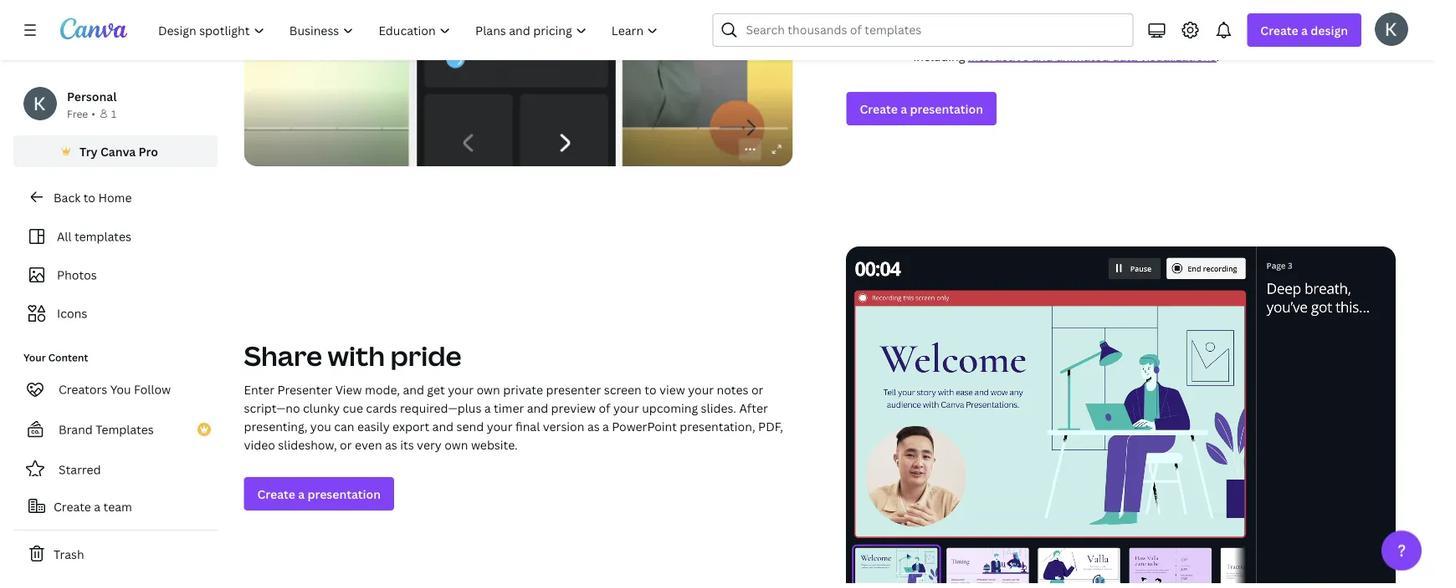 Task type: locate. For each thing, give the bounding box(es) containing it.
create inside dropdown button
[[1261, 22, 1299, 38]]

to right back
[[83, 190, 95, 205]]

icons
[[57, 306, 87, 322]]

2 horizontal spatial to
[[1097, 30, 1109, 46]]

cue
[[343, 401, 363, 416]]

a
[[943, 5, 952, 25], [1301, 22, 1308, 38], [1300, 30, 1307, 46], [901, 101, 907, 117], [484, 401, 491, 416], [603, 419, 609, 435], [298, 487, 305, 503], [94, 499, 101, 515]]

and
[[1034, 30, 1056, 46], [1032, 48, 1053, 64], [403, 382, 424, 398], [527, 401, 548, 416], [432, 419, 454, 435]]

with up view
[[328, 338, 385, 375]]

your down screen at the left bottom of the page
[[613, 401, 639, 416]]

your up interactive and animated data visualizations .
[[1112, 30, 1138, 46]]

free •
[[67, 107, 95, 121]]

your right "get" on the bottom of the page
[[448, 382, 474, 398]]

0 horizontal spatial data
[[1070, 5, 1103, 25]]

1 vertical spatial as
[[385, 437, 397, 453]]

0 vertical spatial create a presentation link
[[847, 92, 997, 125]]

pro
[[139, 144, 158, 159]]

its
[[400, 437, 414, 453]]

all templates
[[57, 229, 131, 245]]

graphs
[[993, 30, 1031, 46]]

1 horizontal spatial to
[[645, 382, 657, 398]]

1 vertical spatial or
[[340, 437, 352, 453]]

0 vertical spatial presentation
[[910, 101, 983, 117]]

create left 'range' at the top
[[1261, 22, 1299, 38]]

design
[[1311, 22, 1348, 38]]

with inside 'share with pride enter presenter view mode, and get your own private presenter screen to view your notes or script—no clunky cue cards required—plus a timer and preview of your upcoming slides. after presenting, you can easily export and send your final version as a powerpoint presentation, pdf, video slideshow, or even as its very own website.'
[[328, 338, 385, 375]]

1 horizontal spatial of
[[1344, 30, 1356, 46]]

create a presentation
[[860, 101, 983, 117], [257, 487, 381, 503]]

create a presentation link down slideshow,
[[244, 478, 394, 511]]

1 vertical spatial create a presentation
[[257, 487, 381, 503]]

with up graphs
[[997, 5, 1029, 25]]

with
[[997, 5, 1029, 25], [328, 338, 385, 375]]

as down preview
[[587, 419, 600, 435]]

interactive and animated data visualizations link
[[968, 48, 1216, 64]]

1 horizontal spatial with
[[997, 5, 1029, 25]]

0 horizontal spatial own
[[445, 437, 468, 453]]

own up timer
[[477, 382, 500, 398]]

1
[[111, 107, 117, 121]]

and left charts
[[1034, 30, 1056, 46]]

from
[[1270, 30, 1297, 46]]

None search field
[[713, 13, 1133, 47]]

create for rightmost create a presentation link
[[860, 101, 898, 117]]

choose
[[1225, 30, 1267, 46]]

as
[[587, 419, 600, 435], [385, 437, 397, 453]]

create down starred
[[54, 499, 91, 515]]

back to home link
[[13, 181, 218, 214]]

animated
[[1056, 48, 1109, 64]]

1 vertical spatial of
[[599, 401, 610, 416]]

0 vertical spatial as
[[587, 419, 600, 435]]

creators you follow link
[[13, 373, 218, 407]]

tell a story with your data image
[[847, 5, 900, 58]]

of right 'range' at the top
[[1344, 30, 1356, 46]]

brand templates
[[59, 422, 154, 438]]

and down beautiful graphs and charts link
[[1032, 48, 1053, 64]]

presentation
[[910, 101, 983, 117], [307, 487, 381, 503]]

top level navigation element
[[147, 13, 672, 47]]

tell a story with your data
[[913, 5, 1103, 25]]

creators you follow
[[59, 382, 171, 398]]

private
[[503, 382, 543, 398]]

presentation down the including
[[910, 101, 983, 117]]

presenter
[[277, 382, 332, 398]]

export
[[393, 419, 429, 435]]

range
[[1310, 30, 1341, 46]]

.
[[1216, 48, 1219, 64]]

or
[[751, 382, 764, 398], [340, 437, 352, 453]]

2 vertical spatial to
[[645, 382, 657, 398]]

and left "get" on the bottom of the page
[[403, 382, 424, 398]]

1 horizontal spatial or
[[751, 382, 764, 398]]

interactive
[[968, 48, 1029, 64]]

templates
[[96, 422, 154, 438]]

your
[[1033, 5, 1066, 25], [1112, 30, 1138, 46], [448, 382, 474, 398], [688, 382, 714, 398], [613, 401, 639, 416], [487, 419, 513, 435]]

0 vertical spatial to
[[1097, 30, 1109, 46]]

trash
[[54, 547, 84, 563]]

own
[[477, 382, 500, 398], [445, 437, 468, 453]]

beautiful graphs and charts link
[[939, 30, 1094, 46]]

to
[[1097, 30, 1109, 46], [83, 190, 95, 205], [645, 382, 657, 398]]

presentation down 'even'
[[307, 487, 381, 503]]

create a design
[[1261, 22, 1348, 38]]

brand templates link
[[13, 413, 218, 447]]

clunky
[[303, 401, 340, 416]]

0 vertical spatial with
[[997, 5, 1029, 25]]

0 vertical spatial of
[[1344, 30, 1356, 46]]

to your presentations. choose from a range of styles, including
[[913, 30, 1395, 64]]

create a presentation down slideshow,
[[257, 487, 381, 503]]

1 vertical spatial with
[[328, 338, 385, 375]]

templates
[[74, 229, 131, 245]]

or down can
[[340, 437, 352, 453]]

team
[[103, 499, 132, 515]]

Search search field
[[746, 14, 1123, 46]]

1 horizontal spatial create a presentation
[[860, 101, 983, 117]]

to inside to your presentations. choose from a range of styles, including
[[1097, 30, 1109, 46]]

1 vertical spatial presentation
[[307, 487, 381, 503]]

your up website.
[[487, 419, 513, 435]]

to up interactive and animated data visualizations .
[[1097, 30, 1109, 46]]

0 horizontal spatial of
[[599, 401, 610, 416]]

1 horizontal spatial presentation
[[910, 101, 983, 117]]

photos link
[[23, 259, 208, 291]]

0 horizontal spatial create a presentation link
[[244, 478, 394, 511]]

create a presentation link down the including
[[847, 92, 997, 125]]

easily
[[357, 419, 390, 435]]

as left its
[[385, 437, 397, 453]]

share with pride enter presenter view mode, and get your own private presenter screen to view your notes or script—no clunky cue cards required—plus a timer and preview of your upcoming slides. after presenting, you can easily export and send your final version as a powerpoint presentation, pdf, video slideshow, or even as its very own website.
[[244, 338, 783, 453]]

create down video at the left
[[257, 487, 295, 503]]

presentations.
[[1141, 30, 1222, 46]]

story
[[955, 5, 993, 25]]

data right 'animated'
[[1112, 48, 1137, 64]]

1 horizontal spatial own
[[477, 382, 500, 398]]

own down send
[[445, 437, 468, 453]]

you
[[110, 382, 131, 398]]

starred link
[[13, 454, 218, 487]]

0 horizontal spatial as
[[385, 437, 397, 453]]

0 horizontal spatial with
[[328, 338, 385, 375]]

creators
[[59, 382, 107, 398]]

create
[[1261, 22, 1299, 38], [860, 101, 898, 117], [257, 487, 295, 503], [54, 499, 91, 515]]

enter
[[244, 382, 275, 398]]

create a presentation down the including
[[860, 101, 983, 117]]

pdf,
[[758, 419, 783, 435]]

view
[[335, 382, 362, 398]]

add beautiful graphs and charts
[[913, 30, 1094, 46]]

0 horizontal spatial to
[[83, 190, 95, 205]]

1 vertical spatial own
[[445, 437, 468, 453]]

mode,
[[365, 382, 400, 398]]

create down 'tell a story with your data' "image"
[[860, 101, 898, 117]]

1 vertical spatial to
[[83, 190, 95, 205]]

content
[[48, 351, 88, 365]]

to left 'view'
[[645, 382, 657, 398]]

after
[[739, 401, 768, 416]]

trash link
[[13, 538, 218, 572]]

a inside dropdown button
[[1301, 22, 1308, 38]]

styles,
[[1359, 30, 1395, 46]]

or up after
[[751, 382, 764, 398]]

0 horizontal spatial presentation
[[307, 487, 381, 503]]

1 horizontal spatial data
[[1112, 48, 1137, 64]]

0 vertical spatial create a presentation
[[860, 101, 983, 117]]

0 horizontal spatial create a presentation
[[257, 487, 381, 503]]

of down screen at the left bottom of the page
[[599, 401, 610, 416]]

website.
[[471, 437, 518, 453]]

your up slides.
[[688, 382, 714, 398]]

send
[[457, 419, 484, 435]]

data up charts
[[1070, 5, 1103, 25]]

video
[[244, 437, 275, 453]]

0 vertical spatial data
[[1070, 5, 1103, 25]]

1 vertical spatial create a presentation link
[[244, 478, 394, 511]]



Task type: vqa. For each thing, say whether or not it's contained in the screenshot.
button
no



Task type: describe. For each thing, give the bounding box(es) containing it.
slides.
[[701, 401, 736, 416]]

kendall parks image
[[1375, 12, 1408, 46]]

of inside to your presentations. choose from a range of styles, including
[[1344, 30, 1356, 46]]

1 horizontal spatial create a presentation link
[[847, 92, 997, 125]]

all templates link
[[23, 221, 208, 253]]

your up charts
[[1033, 5, 1066, 25]]

view
[[659, 382, 685, 398]]

add
[[913, 30, 936, 46]]

1 horizontal spatial as
[[587, 419, 600, 435]]

preview
[[551, 401, 596, 416]]

1 vertical spatial data
[[1112, 48, 1137, 64]]

back to home
[[54, 190, 132, 205]]

script—no
[[244, 401, 300, 416]]

brand
[[59, 422, 93, 438]]

even
[[355, 437, 382, 453]]

icons link
[[23, 298, 208, 330]]

0 vertical spatial or
[[751, 382, 764, 398]]

pride
[[390, 338, 462, 375]]

interactive and animated data visualizations .
[[968, 48, 1219, 64]]

home
[[98, 190, 132, 205]]

back
[[54, 190, 81, 205]]

free
[[67, 107, 88, 121]]

your inside to your presentations. choose from a range of styles, including
[[1112, 30, 1138, 46]]

cards
[[366, 401, 397, 416]]

try canva pro
[[80, 144, 158, 159]]

create for bottom create a presentation link
[[257, 487, 295, 503]]

preview of remote control feature on canva presentations image
[[244, 0, 793, 166]]

create inside button
[[54, 499, 91, 515]]

starred
[[59, 462, 101, 478]]

presenter
[[546, 382, 601, 398]]

0 vertical spatial own
[[477, 382, 500, 398]]

0 horizontal spatial or
[[340, 437, 352, 453]]

try canva pro button
[[13, 136, 218, 167]]

powerpoint
[[612, 419, 677, 435]]

presentation for bottom create a presentation link
[[307, 487, 381, 503]]

create a design button
[[1247, 13, 1362, 47]]

including
[[913, 48, 965, 64]]

and down required—plus
[[432, 419, 454, 435]]

all
[[57, 229, 72, 245]]

canva
[[100, 144, 136, 159]]

notes
[[717, 382, 749, 398]]

a inside button
[[94, 499, 101, 515]]

create a team button
[[13, 490, 218, 524]]

screen
[[604, 382, 642, 398]]

to inside 'share with pride enter presenter view mode, and get your own private presenter screen to view your notes or script—no clunky cue cards required—plus a timer and preview of your upcoming slides. after presenting, you can easily export and send your final version as a powerpoint presentation, pdf, video slideshow, or even as its very own website.'
[[645, 382, 657, 398]]

can
[[334, 419, 354, 435]]

try
[[80, 144, 98, 159]]

charts
[[1059, 30, 1094, 46]]

create a team
[[54, 499, 132, 515]]

presentation for rightmost create a presentation link
[[910, 101, 983, 117]]

your
[[23, 351, 46, 365]]

your content
[[23, 351, 88, 365]]

personal
[[67, 88, 117, 104]]

presenting,
[[244, 419, 307, 435]]

presentation,
[[680, 419, 755, 435]]

slideshow,
[[278, 437, 337, 453]]

you
[[310, 419, 331, 435]]

upcoming
[[642, 401, 698, 416]]

a inside to your presentations. choose from a range of styles, including
[[1300, 30, 1307, 46]]

final
[[515, 419, 540, 435]]

required—plus
[[400, 401, 482, 416]]

and up final
[[527, 401, 548, 416]]

version
[[543, 419, 585, 435]]

share
[[244, 338, 322, 375]]

very
[[417, 437, 442, 453]]

of inside 'share with pride enter presenter view mode, and get your own private presenter screen to view your notes or script—no clunky cue cards required—plus a timer and preview of your upcoming slides. after presenting, you can easily export and send your final version as a powerpoint presentation, pdf, video slideshow, or even as its very own website.'
[[599, 401, 610, 416]]

create for create a design dropdown button
[[1261, 22, 1299, 38]]

timer
[[494, 401, 524, 416]]

•
[[91, 107, 95, 121]]

tell
[[913, 5, 939, 25]]

visualizations
[[1140, 48, 1216, 64]]

follow
[[134, 382, 171, 398]]

photos
[[57, 267, 97, 283]]

get
[[427, 382, 445, 398]]



